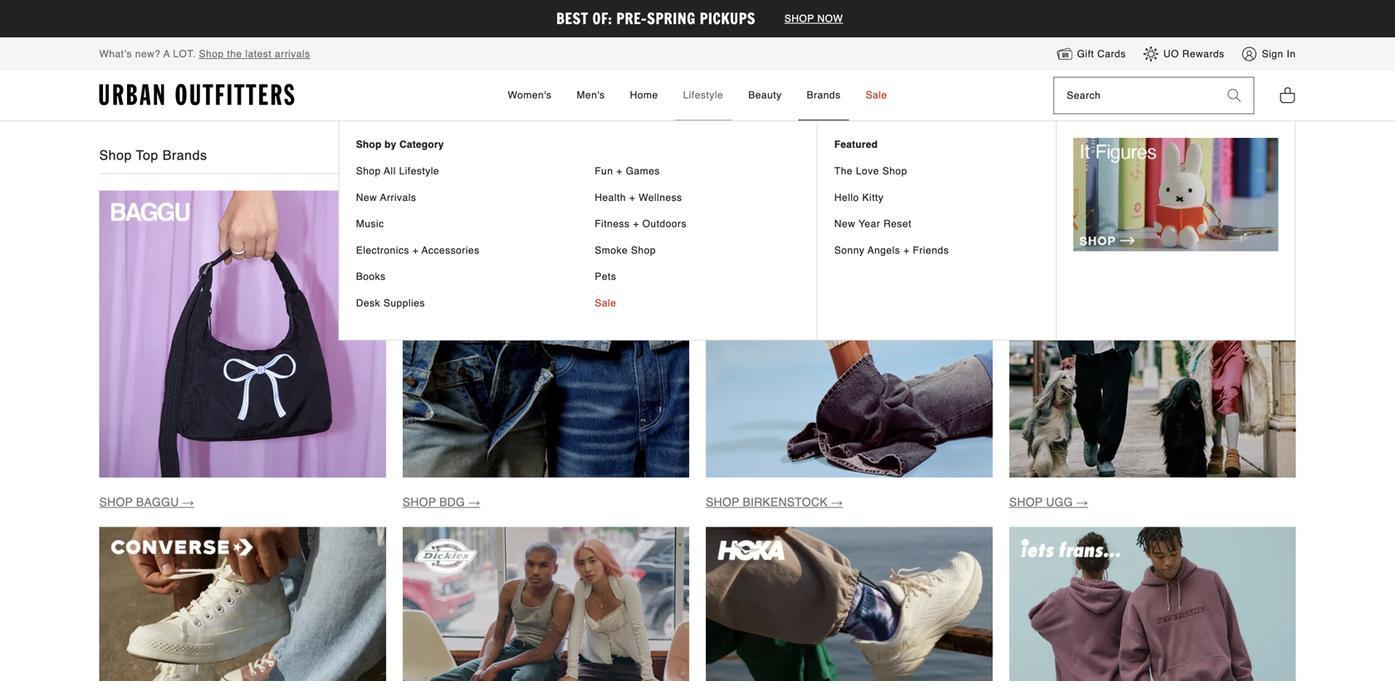 Task type: vqa. For each thing, say whether or not it's contained in the screenshot.
→ related to SHOP BIRKENSTOCK →
yes



Task type: locate. For each thing, give the bounding box(es) containing it.
shop converse image
[[99, 527, 386, 681]]

search image
[[1228, 89, 1241, 102]]

shop for shop baggu →
[[99, 495, 133, 509]]

sale link down 'pets' link
[[595, 297, 801, 310]]

smoke shop link
[[595, 244, 801, 258]]

lifestyle down category
[[399, 165, 440, 177]]

supplies
[[384, 297, 425, 309]]

shop
[[199, 48, 224, 60], [356, 139, 382, 151], [99, 148, 132, 163], [356, 165, 381, 177], [883, 165, 908, 177], [631, 245, 656, 256]]

0 horizontal spatial lifestyle
[[399, 165, 440, 177]]

fitness
[[595, 218, 630, 230]]

books link
[[356, 270, 562, 284]]

electronics + accessories link
[[356, 244, 562, 258]]

shop bdg → link
[[403, 495, 480, 509]]

1 vertical spatial sale
[[595, 297, 617, 309]]

shop bdg image
[[403, 191, 689, 478]]

+ right the "electronics"
[[413, 245, 419, 256]]

new arrivals link
[[356, 191, 562, 205]]

lifestyle link
[[675, 71, 732, 121]]

desk supplies link
[[356, 297, 562, 310]]

1 vertical spatial new
[[835, 218, 856, 230]]

4 → from the left
[[1077, 495, 1088, 509]]

friends
[[913, 245, 949, 256]]

new
[[356, 192, 377, 203], [835, 218, 856, 230]]

baggu
[[136, 495, 179, 509]]

→ right birkenstock
[[831, 495, 843, 509]]

shop for shop birkenstock →
[[706, 495, 740, 509]]

0 vertical spatial lifestyle
[[683, 89, 724, 101]]

brands right beauty
[[807, 89, 841, 101]]

+ right angels
[[904, 245, 910, 256]]

shop left top
[[99, 148, 132, 163]]

beauty link
[[740, 71, 790, 121]]

shop birkenstock →
[[706, 495, 843, 509]]

+ right fun at the left top of the page
[[617, 165, 623, 177]]

games
[[626, 165, 660, 177]]

best
[[556, 8, 589, 29]]

→ for shop baggu →
[[182, 495, 194, 509]]

shop left baggu
[[99, 495, 133, 509]]

sale
[[866, 89, 888, 101], [595, 297, 617, 309]]

shop left the
[[199, 48, 224, 60]]

1 horizontal spatial sale
[[866, 89, 888, 101]]

gift cards
[[1077, 48, 1126, 60]]

2 → from the left
[[469, 495, 480, 509]]

fun + games
[[595, 165, 660, 177]]

shop left 'bdg'
[[403, 495, 436, 509]]

lifestyle right home
[[683, 89, 724, 101]]

shop left now
[[785, 13, 815, 25]]

new left year
[[835, 218, 856, 230]]

3 → from the left
[[831, 495, 843, 509]]

pets link
[[595, 270, 801, 284]]

+ inside 'link'
[[633, 218, 639, 230]]

lifestyle
[[683, 89, 724, 101], [399, 165, 440, 177]]

men's link
[[569, 71, 614, 121]]

1 horizontal spatial new
[[835, 218, 856, 230]]

all
[[384, 165, 396, 177]]

+ right fitness
[[633, 218, 639, 230]]

accessories
[[422, 245, 480, 256]]

spring
[[647, 8, 696, 29]]

shop
[[785, 13, 815, 25], [99, 495, 133, 509], [403, 495, 436, 509], [706, 495, 740, 509], [1009, 495, 1043, 509]]

brands
[[807, 89, 841, 101], [163, 148, 207, 163]]

urban outfitters image
[[99, 84, 294, 106]]

desk supplies
[[356, 297, 425, 309]]

shop left birkenstock
[[706, 495, 740, 509]]

health + wellness link
[[595, 191, 801, 205]]

0 vertical spatial brands
[[807, 89, 841, 101]]

sale right brands link
[[866, 89, 888, 101]]

None search field
[[1055, 78, 1216, 114]]

1 vertical spatial brands
[[163, 148, 207, 163]]

women's
[[508, 89, 552, 101]]

sale link
[[858, 71, 896, 121], [595, 297, 801, 310]]

+ right health
[[629, 192, 636, 203]]

shop left ugg
[[1009, 495, 1043, 509]]

sale link right brands link
[[858, 71, 896, 121]]

0 vertical spatial sale
[[866, 89, 888, 101]]

in
[[1287, 48, 1296, 60]]

uo rewards
[[1164, 48, 1225, 60]]

0 vertical spatial sale link
[[858, 71, 896, 121]]

→ right ugg
[[1077, 495, 1088, 509]]

shop for shop bdg →
[[403, 495, 436, 509]]

health
[[595, 192, 626, 203]]

shop dickies image
[[403, 527, 689, 681]]

pets
[[595, 271, 617, 283]]

→ for shop bdg →
[[469, 495, 480, 509]]

0 horizontal spatial brands
[[163, 148, 207, 163]]

love
[[856, 165, 879, 177]]

home
[[630, 89, 658, 101]]

music
[[356, 218, 384, 230]]

0 horizontal spatial sale link
[[595, 297, 801, 310]]

shop ugg → link
[[1009, 495, 1088, 509]]

0 horizontal spatial new
[[356, 192, 377, 203]]

latest
[[245, 48, 272, 60]]

the love shop
[[835, 165, 908, 177]]

shop the latest arrivals link
[[199, 48, 310, 60]]

shop down fitness + outdoors
[[631, 245, 656, 256]]

0 vertical spatial new
[[356, 192, 377, 203]]

sign in
[[1262, 48, 1296, 60]]

shop all lifestyle link
[[356, 164, 562, 178]]

+
[[617, 165, 623, 177], [629, 192, 636, 203], [633, 218, 639, 230], [413, 245, 419, 256], [904, 245, 910, 256]]

uo
[[1164, 48, 1180, 60]]

1 horizontal spatial sale link
[[858, 71, 896, 121]]

0 horizontal spatial sale
[[595, 297, 617, 309]]

→ right baggu
[[182, 495, 194, 509]]

new inside new year reset link
[[835, 218, 856, 230]]

year
[[859, 218, 881, 230]]

new up music
[[356, 192, 377, 203]]

sale down pets
[[595, 297, 617, 309]]

+ for outdoors
[[633, 218, 639, 230]]

new inside 'new arrivals' link
[[356, 192, 377, 203]]

→ right 'bdg'
[[469, 495, 480, 509]]

1 horizontal spatial brands
[[807, 89, 841, 101]]

women's link
[[500, 71, 560, 121]]

shop ugg image
[[1009, 191, 1296, 478]]

sale for sale link to the top
[[866, 89, 888, 101]]

1 → from the left
[[182, 495, 194, 509]]

brands right top
[[163, 148, 207, 163]]

shop birkenstock image
[[706, 191, 993, 478]]

hoka image
[[706, 527, 993, 681]]

gift
[[1077, 48, 1094, 60]]



Task type: describe. For each thing, give the bounding box(es) containing it.
Search text field
[[1055, 78, 1216, 114]]

shop birkenstock → link
[[706, 495, 843, 509]]

sonny angels + friends link
[[835, 244, 1040, 258]]

shop for shop ugg →
[[1009, 495, 1043, 509]]

electronics
[[356, 245, 409, 256]]

→ for shop ugg →
[[1077, 495, 1088, 509]]

ugg
[[1046, 495, 1073, 509]]

my shopping bag image
[[1280, 86, 1296, 104]]

main navigation element
[[49, 71, 1346, 340]]

electronics + accessories
[[356, 245, 480, 256]]

brands link
[[799, 71, 849, 121]]

shop all lifestyle
[[356, 165, 440, 177]]

sign
[[1262, 48, 1284, 60]]

reset
[[884, 218, 912, 230]]

cards
[[1098, 48, 1126, 60]]

hello kitty
[[835, 192, 884, 203]]

hello
[[835, 192, 859, 203]]

smoke
[[595, 245, 628, 256]]

books
[[356, 271, 386, 283]]

sale for the bottom sale link
[[595, 297, 617, 309]]

home link
[[622, 71, 667, 121]]

uo rewards link
[[1143, 46, 1225, 62]]

+ for accessories
[[413, 245, 419, 256]]

desk
[[356, 297, 380, 309]]

best of:  pre-spring pickups
[[556, 8, 760, 29]]

new arrivals
[[356, 192, 416, 203]]

shop top brands
[[99, 148, 207, 163]]

shop by category
[[356, 139, 444, 151]]

gift cards link
[[1057, 46, 1126, 62]]

the love shop link
[[835, 164, 1040, 178]]

kitty
[[863, 192, 884, 203]]

lot.
[[173, 48, 196, 60]]

new for new year reset
[[835, 218, 856, 230]]

1 horizontal spatial lifestyle
[[683, 89, 724, 101]]

fitness + outdoors
[[595, 218, 687, 230]]

shop left all
[[356, 165, 381, 177]]

shop baggu →
[[99, 495, 194, 509]]

sonny angels + friends
[[835, 245, 949, 256]]

shop now
[[785, 13, 843, 25]]

hello kitty link
[[835, 191, 1040, 205]]

angels
[[868, 245, 901, 256]]

shop ugg →
[[1009, 495, 1088, 509]]

arrivals
[[275, 48, 310, 60]]

shop left 'by'
[[356, 139, 382, 151]]

it figures image
[[1074, 138, 1279, 251]]

pre-
[[617, 8, 647, 29]]

1 vertical spatial sale link
[[595, 297, 801, 310]]

wellness
[[639, 192, 682, 203]]

fun
[[595, 165, 613, 177]]

shop bdg →
[[403, 495, 480, 509]]

now
[[818, 13, 843, 25]]

+ for games
[[617, 165, 623, 177]]

new?
[[135, 48, 161, 60]]

outdoors
[[643, 218, 687, 230]]

category
[[400, 139, 444, 151]]

fitness + outdoors link
[[595, 217, 801, 231]]

fun + games link
[[595, 164, 801, 178]]

featured
[[835, 139, 878, 151]]

brands inside brands link
[[807, 89, 841, 101]]

by
[[385, 139, 397, 151]]

smoke shop
[[595, 245, 656, 256]]

health + wellness
[[595, 192, 682, 203]]

pickups
[[700, 8, 756, 29]]

new year reset link
[[835, 217, 1040, 231]]

what's new? a lot. shop the latest arrivals
[[99, 48, 310, 60]]

new year reset
[[835, 218, 912, 230]]

music link
[[356, 217, 562, 231]]

shop now link
[[776, 13, 852, 25]]

top
[[136, 148, 159, 163]]

the
[[227, 48, 242, 60]]

a
[[164, 48, 170, 60]]

+ for wellness
[[629, 192, 636, 203]]

men's
[[577, 89, 605, 101]]

beauty
[[749, 89, 782, 101]]

new for new arrivals
[[356, 192, 377, 203]]

shop for shop now
[[785, 13, 815, 25]]

1 vertical spatial lifestyle
[[399, 165, 440, 177]]

shop iets frans image
[[1009, 527, 1296, 681]]

→ for shop birkenstock →
[[831, 495, 843, 509]]

of:
[[593, 8, 612, 29]]

birkenstock
[[743, 495, 828, 509]]

arrivals
[[380, 192, 416, 203]]

shop right love
[[883, 165, 908, 177]]

bdg
[[439, 495, 465, 509]]

shop baggu image
[[99, 191, 386, 478]]

sonny
[[835, 245, 865, 256]]

shop baggu → link
[[99, 495, 194, 509]]

sign in button
[[1242, 46, 1296, 62]]

rewards
[[1183, 48, 1225, 60]]



